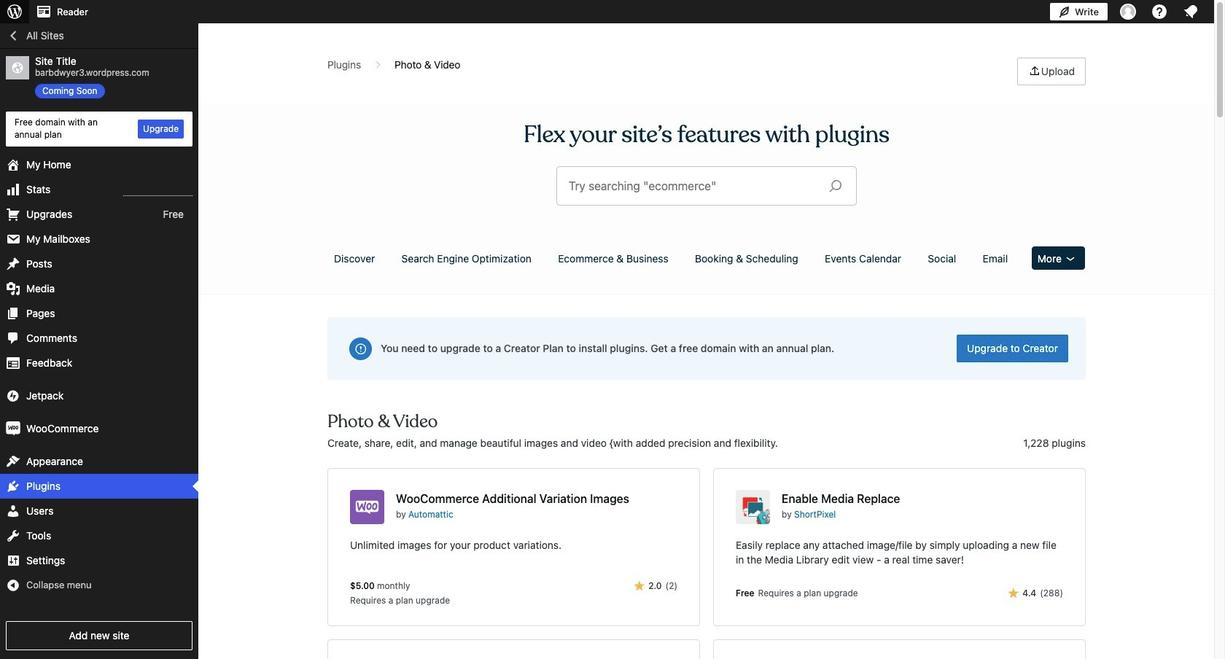 Task type: vqa. For each thing, say whether or not it's contained in the screenshot.
Search Field
yes



Task type: describe. For each thing, give the bounding box(es) containing it.
help image
[[1151, 3, 1168, 20]]

manage your sites image
[[6, 3, 23, 20]]

1 plugin icon image from the left
[[350, 490, 384, 524]]

highest hourly views 0 image
[[123, 186, 193, 196]]

2 plugin icon image from the left
[[736, 490, 770, 524]]

Search search field
[[569, 167, 817, 205]]



Task type: locate. For each thing, give the bounding box(es) containing it.
1 img image from the top
[[6, 388, 20, 403]]

1 horizontal spatial plugin icon image
[[736, 490, 770, 524]]

plugin icon image
[[350, 490, 384, 524], [736, 490, 770, 524]]

2 img image from the top
[[6, 421, 20, 436]]

None search field
[[557, 167, 856, 205]]

0 vertical spatial img image
[[6, 388, 20, 403]]

1 vertical spatial img image
[[6, 421, 20, 436]]

my profile image
[[1120, 4, 1136, 20]]

img image
[[6, 388, 20, 403], [6, 421, 20, 436]]

main content
[[322, 58, 1091, 659]]

0 horizontal spatial plugin icon image
[[350, 490, 384, 524]]

manage your notifications image
[[1182, 3, 1200, 20]]



